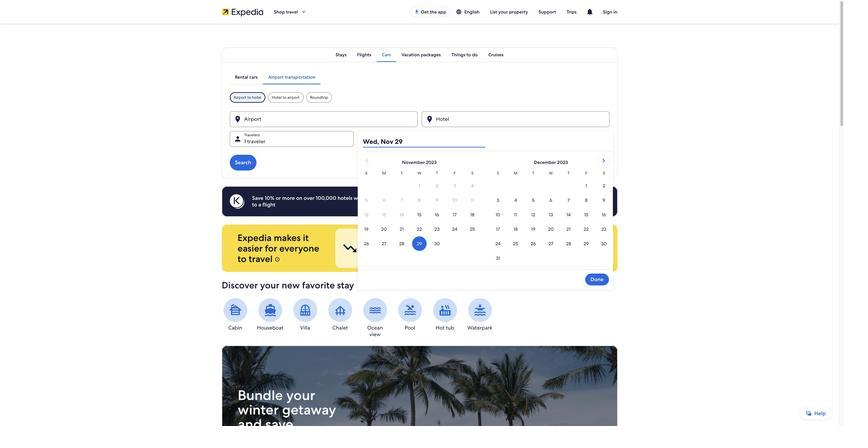 Task type: locate. For each thing, give the bounding box(es) containing it.
rental cars
[[235, 74, 258, 80]]

2 2023 from the left
[[557, 160, 568, 166]]

travel left xsmall image
[[249, 253, 273, 265]]

or
[[276, 195, 281, 202]]

ocean
[[367, 325, 383, 332]]

0 vertical spatial tab list
[[222, 47, 617, 62]]

0 horizontal spatial get
[[363, 242, 372, 249]]

houseboat
[[257, 325, 283, 332]]

2 w from the left
[[549, 171, 553, 176]]

m up add
[[514, 171, 517, 176]]

bundle inside bundle flight + hotel to save
[[457, 242, 474, 249]]

f for december 2023
[[585, 171, 587, 176]]

s down previous month 'image' at the left
[[365, 171, 367, 176]]

hotel
[[252, 95, 261, 100], [520, 195, 533, 202], [494, 242, 506, 249]]

cabin
[[228, 325, 242, 332]]

2 horizontal spatial save
[[457, 248, 467, 255]]

airport for airport to hotel
[[234, 95, 246, 100]]

1 horizontal spatial a
[[516, 195, 519, 202]]

app
[[438, 9, 446, 15]]

with
[[354, 195, 364, 202]]

1 vertical spatial bundle
[[238, 387, 283, 405]]

0 horizontal spatial 2023
[[426, 160, 437, 166]]

t down december 2023
[[568, 171, 570, 176]]

2 horizontal spatial flight
[[475, 242, 488, 249]]

0 horizontal spatial save
[[265, 416, 293, 427]]

your for discover
[[260, 280, 279, 291]]

1
[[244, 138, 246, 145]]

save inside bundle flight + hotel to save
[[457, 248, 467, 255]]

cars
[[249, 74, 258, 80]]

29 right "nov 29"
[[395, 137, 403, 146]]

1 horizontal spatial hotel
[[494, 242, 506, 249]]

1 m from the left
[[382, 171, 386, 176]]

1 vertical spatial get
[[363, 242, 372, 249]]

airport up hotel
[[268, 74, 284, 80]]

1 horizontal spatial airport
[[268, 74, 284, 80]]

flight right if
[[392, 242, 405, 249]]

hotel left hotel
[[252, 95, 261, 100]]

earn
[[551, 242, 562, 249]]

t down november 2023
[[436, 171, 438, 176]]

alerts
[[373, 242, 386, 249]]

1 horizontal spatial save
[[442, 195, 453, 202]]

to left do
[[466, 52, 471, 58]]

cars link
[[377, 47, 396, 62]]

rental
[[235, 74, 248, 80]]

1 horizontal spatial 2023
[[557, 160, 568, 166]]

bundle
[[457, 242, 474, 249], [238, 387, 283, 405]]

save
[[442, 195, 453, 202], [457, 248, 467, 255], [265, 416, 293, 427]]

0 horizontal spatial 29
[[383, 138, 389, 145]]

get alerts if flight prices drop
[[363, 242, 405, 255]]

0 vertical spatial bundle
[[457, 242, 474, 249]]

t down november
[[401, 171, 403, 176]]

1 horizontal spatial travel
[[286, 9, 298, 15]]

things to do
[[451, 52, 478, 58]]

flight inside get alerts if flight prices drop
[[392, 242, 405, 249]]

flights link
[[352, 47, 377, 62]]

previous month image
[[363, 157, 371, 165]]

0 vertical spatial your
[[498, 9, 508, 15]]

search button
[[230, 155, 257, 171]]

get for get the app
[[421, 9, 429, 15]]

to down expedia
[[238, 253, 246, 265]]

t
[[401, 171, 403, 176], [436, 171, 438, 176], [532, 171, 534, 176], [568, 171, 570, 176]]

0 vertical spatial and
[[593, 242, 602, 249]]

w
[[417, 171, 421, 176], [549, 171, 553, 176]]

1 t from the left
[[401, 171, 403, 176]]

up
[[454, 195, 460, 202]]

to inside bundle flight + hotel to save
[[507, 242, 512, 249]]

0 horizontal spatial and
[[238, 416, 262, 427]]

get
[[421, 9, 429, 15], [363, 242, 372, 249]]

getaway
[[282, 401, 336, 419]]

xsmall image
[[275, 257, 280, 262]]

w down december 2023
[[549, 171, 553, 176]]

to down rental cars link
[[247, 95, 251, 100]]

do
[[472, 52, 478, 58]]

2 horizontal spatial your
[[498, 9, 508, 15]]

3 out of 3 element
[[523, 229, 613, 268]]

m up member
[[382, 171, 386, 176]]

1 s from the left
[[365, 171, 367, 176]]

a left 10%
[[258, 201, 261, 208]]

1 horizontal spatial f
[[585, 171, 587, 176]]

1 vertical spatial airport
[[234, 95, 246, 100]]

f
[[454, 171, 456, 176], [585, 171, 587, 176]]

flight left or on the top left of page
[[262, 201, 275, 208]]

2023 right december on the top right of page
[[557, 160, 568, 166]]

29 right wed, at the left top of the page
[[383, 138, 389, 145]]

1 w from the left
[[417, 171, 421, 176]]

0 horizontal spatial flight
[[262, 201, 275, 208]]

1 vertical spatial save
[[457, 248, 467, 255]]

3 t from the left
[[532, 171, 534, 176]]

airport transportation link
[[263, 70, 321, 84]]

travel left trailing icon
[[286, 9, 298, 15]]

and inside bundle your winter getaway and save
[[238, 416, 262, 427]]

0 vertical spatial travel
[[286, 9, 298, 15]]

1 vertical spatial travel
[[249, 253, 273, 265]]

members
[[418, 195, 441, 202]]

get left alerts
[[363, 242, 372, 249]]

member
[[366, 195, 387, 202]]

hotel right add
[[520, 195, 533, 202]]

1 horizontal spatial your
[[286, 387, 315, 405]]

expedia logo image
[[222, 7, 263, 16]]

for
[[265, 243, 277, 255]]

hotel inside save 10% or more on over 100,000 hotels with member prices. also, members save up to 30% when you add a hotel to a flight
[[520, 195, 533, 202]]

prices
[[363, 248, 377, 255]]

1 vertical spatial and
[[238, 416, 262, 427]]

cruises link
[[483, 47, 509, 62]]

list
[[490, 9, 497, 15]]

flight left +
[[475, 242, 488, 249]]

airport for airport transportation
[[268, 74, 284, 80]]

transportation
[[285, 74, 315, 80]]

0 horizontal spatial m
[[382, 171, 386, 176]]

1 horizontal spatial and
[[593, 242, 602, 249]]

1 horizontal spatial m
[[514, 171, 517, 176]]

1 horizontal spatial flight
[[392, 242, 405, 249]]

done
[[590, 276, 604, 283]]

list your property
[[490, 9, 528, 15]]

s down next month icon
[[603, 171, 605, 176]]

s up 30%
[[471, 171, 473, 176]]

and
[[593, 242, 602, 249], [238, 416, 262, 427]]

w down november 2023
[[417, 171, 421, 176]]

bundle inside bundle your winter getaway and save
[[238, 387, 283, 405]]

save for bundle flight + hotel to save
[[457, 248, 467, 255]]

small image
[[456, 9, 462, 15]]

get inside get alerts if flight prices drop
[[363, 242, 372, 249]]

0 vertical spatial hotel
[[252, 95, 261, 100]]

2 m from the left
[[514, 171, 517, 176]]

save inside bundle your winter getaway and save
[[265, 416, 293, 427]]

2 horizontal spatial hotel
[[520, 195, 533, 202]]

sign
[[603, 9, 612, 15]]

m for november 2023
[[382, 171, 386, 176]]

0 horizontal spatial hotel
[[252, 95, 261, 100]]

0 horizontal spatial f
[[454, 171, 456, 176]]

0 vertical spatial get
[[421, 9, 429, 15]]

packages
[[421, 52, 441, 58]]

m for december 2023
[[514, 171, 517, 176]]

+
[[489, 242, 492, 249]]

2023 right november
[[426, 160, 437, 166]]

2 f from the left
[[585, 171, 587, 176]]

hotel inside bundle flight + hotel to save
[[494, 242, 506, 249]]

flight
[[262, 201, 275, 208], [392, 242, 405, 249], [475, 242, 488, 249]]

airport down rental
[[234, 95, 246, 100]]

to right +
[[507, 242, 512, 249]]

trailing image
[[301, 9, 306, 15]]

ocean view button
[[362, 299, 389, 338]]

airport to hotel
[[234, 95, 261, 100]]

get right download the app button image
[[421, 9, 429, 15]]

waterpark
[[467, 325, 492, 332]]

0 vertical spatial save
[[442, 195, 453, 202]]

flight inside save 10% or more on over 100,000 hotels with member prices. also, members save up to 30% when you add a hotel to a flight
[[262, 201, 275, 208]]

0 horizontal spatial bundle
[[238, 387, 283, 405]]

2 vertical spatial your
[[286, 387, 315, 405]]

2023
[[426, 160, 437, 166], [557, 160, 568, 166]]

airport
[[268, 74, 284, 80], [234, 95, 246, 100]]

0 horizontal spatial your
[[260, 280, 279, 291]]

1 f from the left
[[454, 171, 456, 176]]

0 horizontal spatial w
[[417, 171, 421, 176]]

to left 10%
[[252, 201, 257, 208]]

0 horizontal spatial airport
[[234, 95, 246, 100]]

1 vertical spatial your
[[260, 280, 279, 291]]

expedia makes it easier for everyone to travel
[[238, 232, 319, 265]]

bundle flight + hotel to save
[[457, 242, 512, 255]]

download the app button image
[[414, 9, 419, 15]]

2 vertical spatial save
[[265, 416, 293, 427]]

things to do link
[[446, 47, 483, 62]]

29
[[395, 137, 403, 146], [383, 138, 389, 145]]

1 vertical spatial hotel
[[520, 195, 533, 202]]

a right add
[[516, 195, 519, 202]]

travel
[[286, 9, 298, 15], [249, 253, 273, 265]]

1 horizontal spatial bundle
[[457, 242, 474, 249]]

save inside save 10% or more on over 100,000 hotels with member prices. also, members save up to 30% when you add a hotel to a flight
[[442, 195, 453, 202]]

tab list
[[222, 47, 617, 62], [230, 70, 321, 84]]

1 horizontal spatial get
[[421, 9, 429, 15]]

hot tub
[[436, 325, 454, 332]]

wed, nov 29 button
[[363, 136, 485, 148]]

0 horizontal spatial travel
[[249, 253, 273, 265]]

next month image
[[600, 157, 608, 165]]

a
[[516, 195, 519, 202], [258, 201, 261, 208]]

t down december on the top right of page
[[532, 171, 534, 176]]

hotel right +
[[494, 242, 506, 249]]

roundtrip
[[310, 95, 328, 100]]

m
[[382, 171, 386, 176], [514, 171, 517, 176]]

one
[[551, 248, 561, 255]]

airport
[[287, 95, 300, 100]]

property
[[509, 9, 528, 15]]

s up 'you'
[[497, 171, 499, 176]]

your inside bundle your winter getaway and save
[[286, 387, 315, 405]]

it
[[303, 232, 309, 244]]

nov
[[381, 137, 393, 146], [372, 138, 382, 145]]

1 2023 from the left
[[426, 160, 437, 166]]

1 vertical spatial tab list
[[230, 70, 321, 84]]

0 vertical spatial airport
[[268, 74, 284, 80]]

2 vertical spatial hotel
[[494, 242, 506, 249]]

1 horizontal spatial w
[[549, 171, 553, 176]]

english button
[[451, 6, 485, 18]]

to right up
[[462, 195, 467, 202]]

makes
[[274, 232, 301, 244]]



Task type: describe. For each thing, give the bounding box(es) containing it.
chalet
[[332, 325, 348, 332]]

bundle for bundle your winter getaway and save
[[238, 387, 283, 405]]

favorite
[[302, 280, 335, 291]]

earn airline miles and one key rewards
[[551, 242, 602, 255]]

november 2023
[[402, 160, 437, 166]]

hot
[[436, 325, 445, 332]]

ocean view
[[367, 325, 383, 338]]

to right hotel
[[283, 95, 286, 100]]

english
[[464, 9, 480, 15]]

chalet button
[[327, 299, 354, 332]]

hotel
[[272, 95, 282, 100]]

and inside earn airline miles and one key rewards
[[593, 242, 602, 249]]

travel inside dropdown button
[[286, 9, 298, 15]]

travel sale activities deals image
[[222, 346, 617, 427]]

tab list containing rental cars
[[230, 70, 321, 84]]

stays link
[[330, 47, 352, 62]]

get the app
[[421, 9, 446, 15]]

list your property link
[[485, 6, 533, 18]]

save 10% or more on over 100,000 hotels with member prices. also, members save up to 30% when you add a hotel to a flight
[[252, 195, 533, 208]]

2 out of 3 element
[[429, 229, 519, 268]]

easier
[[238, 243, 263, 255]]

sign in
[[603, 9, 617, 15]]

december
[[534, 160, 556, 166]]

1 traveler button
[[230, 131, 354, 147]]

nov 29 button
[[358, 131, 482, 147]]

rental cars link
[[230, 70, 263, 84]]

vacation packages link
[[396, 47, 446, 62]]

discover your new favorite stay
[[222, 280, 354, 291]]

30%
[[468, 195, 479, 202]]

hot tub button
[[431, 299, 458, 332]]

new
[[282, 280, 300, 291]]

on
[[296, 195, 302, 202]]

3 s from the left
[[497, 171, 499, 176]]

cruises
[[488, 52, 504, 58]]

flight inside bundle flight + hotel to save
[[475, 242, 488, 249]]

get for get alerts if flight prices drop
[[363, 242, 372, 249]]

when
[[480, 195, 494, 202]]

w for december
[[549, 171, 553, 176]]

airport transportation
[[268, 74, 315, 80]]

2023 for december 2023
[[557, 160, 568, 166]]

cabin button
[[222, 299, 249, 332]]

1 traveler
[[244, 138, 265, 145]]

shop travel
[[274, 9, 298, 15]]

bundle your winter getaway and save main content
[[0, 24, 839, 427]]

your for bundle
[[286, 387, 315, 405]]

pool button
[[396, 299, 424, 332]]

key
[[563, 248, 572, 255]]

also,
[[405, 195, 417, 202]]

get the app link
[[410, 7, 451, 17]]

100,000
[[316, 195, 336, 202]]

you
[[495, 195, 504, 202]]

cars
[[382, 52, 391, 58]]

drop
[[378, 248, 390, 255]]

prices.
[[388, 195, 404, 202]]

villa
[[300, 325, 310, 332]]

w for november
[[417, 171, 421, 176]]

expedia
[[238, 232, 272, 244]]

done button
[[585, 274, 609, 286]]

vacation packages
[[401, 52, 441, 58]]

the
[[430, 9, 437, 15]]

0 horizontal spatial a
[[258, 201, 261, 208]]

trips link
[[561, 6, 582, 18]]

save
[[252, 195, 263, 202]]

flights
[[357, 52, 371, 58]]

hotel to airport
[[272, 95, 300, 100]]

december 2023
[[534, 160, 568, 166]]

november
[[402, 160, 425, 166]]

1 out of 3 element
[[335, 229, 425, 268]]

pool
[[405, 325, 415, 332]]

tab list containing stays
[[222, 47, 617, 62]]

4 s from the left
[[603, 171, 605, 176]]

support link
[[533, 6, 561, 18]]

sign in button
[[598, 4, 623, 20]]

your for list
[[498, 9, 508, 15]]

f for november 2023
[[454, 171, 456, 176]]

add
[[505, 195, 515, 202]]

wed, nov 29
[[363, 137, 403, 146]]

stays
[[336, 52, 347, 58]]

villa button
[[292, 299, 319, 332]]

hotels
[[338, 195, 352, 202]]

more
[[282, 195, 295, 202]]

winter
[[238, 401, 279, 419]]

shop
[[274, 9, 285, 15]]

discover
[[222, 280, 258, 291]]

everyone
[[279, 243, 319, 255]]

bundle your winter getaway and save
[[238, 387, 336, 427]]

shop travel button
[[269, 4, 312, 20]]

2 s from the left
[[471, 171, 473, 176]]

in
[[613, 9, 617, 15]]

2023 for november 2023
[[426, 160, 437, 166]]

vacation
[[401, 52, 420, 58]]

1 horizontal spatial 29
[[395, 137, 403, 146]]

waterpark button
[[466, 299, 493, 332]]

stay
[[337, 280, 354, 291]]

wed,
[[363, 137, 379, 146]]

4 t from the left
[[568, 171, 570, 176]]

nov 29
[[372, 138, 389, 145]]

traveler
[[247, 138, 265, 145]]

communication center icon image
[[586, 8, 594, 16]]

if
[[388, 242, 391, 249]]

2 t from the left
[[436, 171, 438, 176]]

tub
[[446, 325, 454, 332]]

to inside expedia makes it easier for everyone to travel
[[238, 253, 246, 265]]

save for bundle your winter getaway and save
[[265, 416, 293, 427]]

travel inside expedia makes it easier for everyone to travel
[[249, 253, 273, 265]]

bundle for bundle flight + hotel to save
[[457, 242, 474, 249]]



Task type: vqa. For each thing, say whether or not it's contained in the screenshot.
EXPEDIA MAKES IT EASIER FOR EVERYONE TO TRAVEL
yes



